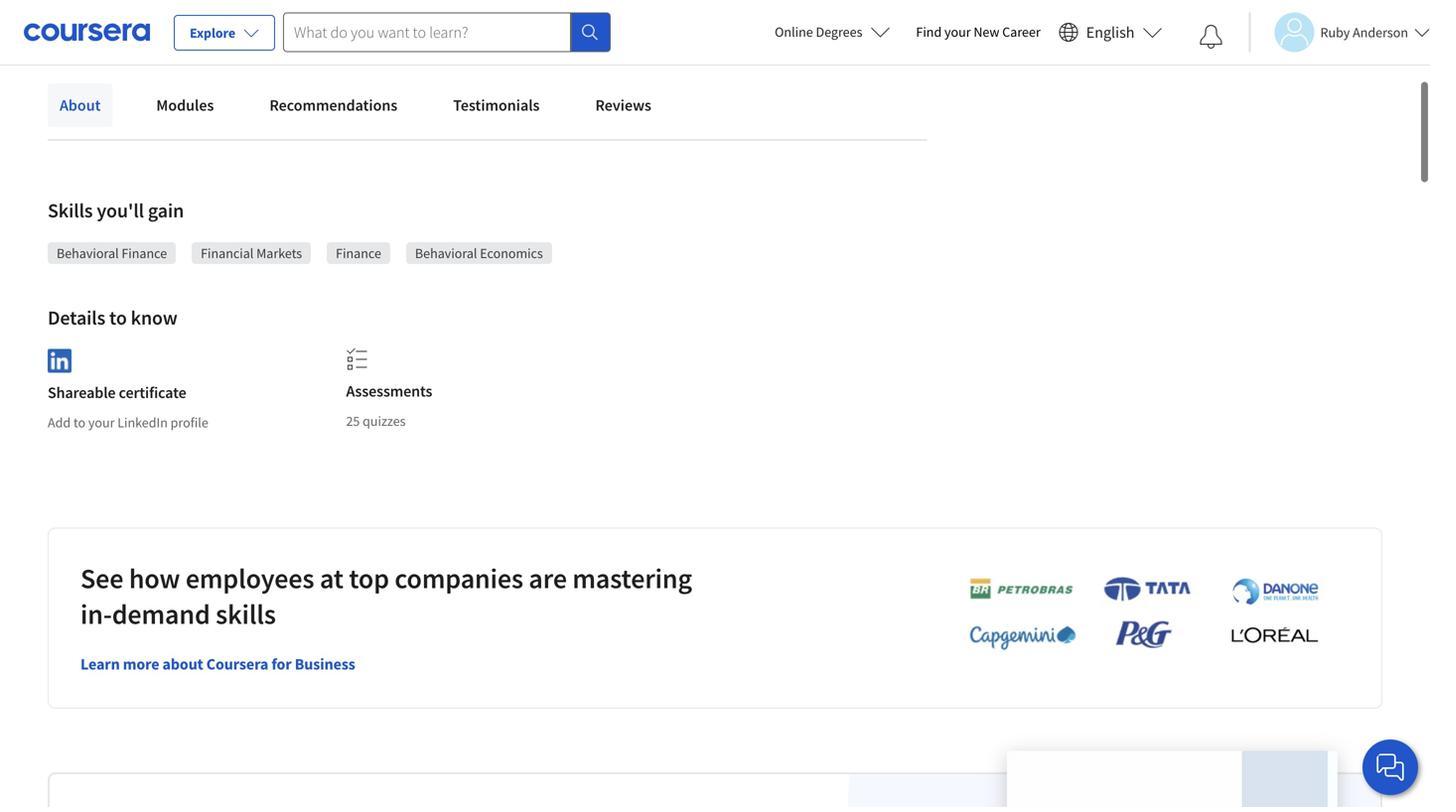 Task type: describe. For each thing, give the bounding box(es) containing it.
2 finance from the left
[[336, 244, 381, 262]]

online
[[775, 23, 813, 41]]

career
[[1003, 23, 1041, 41]]

coursera
[[206, 655, 268, 675]]

economics
[[480, 244, 543, 262]]

shareable certificate
[[48, 383, 186, 403]]

What do you want to learn? text field
[[283, 12, 571, 52]]

testimonials
[[453, 95, 540, 115]]

testimonials link
[[441, 83, 552, 127]]

recommendations link
[[258, 83, 410, 127]]

ruby
[[1321, 23, 1350, 41]]

find your new career
[[916, 23, 1041, 41]]

1 finance from the left
[[122, 244, 167, 262]]

explore button
[[174, 15, 275, 51]]

for
[[272, 655, 292, 675]]

about
[[162, 655, 203, 675]]

learn more about coursera for business link
[[80, 655, 355, 675]]

coursera image
[[24, 16, 150, 48]]

details
[[48, 305, 105, 330]]

ruby anderson button
[[1249, 12, 1430, 52]]

are
[[529, 561, 567, 596]]

25
[[346, 412, 360, 430]]

find your new career link
[[906, 20, 1051, 45]]

find
[[916, 23, 942, 41]]

reviews link
[[584, 83, 664, 127]]

modules link
[[144, 83, 226, 127]]

behavioral for behavioral finance
[[57, 244, 119, 262]]

online degrees
[[775, 23, 863, 41]]

recommendations
[[270, 95, 398, 115]]

linkedin
[[117, 414, 168, 432]]

you'll
[[97, 198, 144, 223]]

markets
[[256, 244, 302, 262]]

see how employees at top companies are mastering in-demand skills
[[80, 561, 692, 632]]

coursera career certificate image
[[1007, 752, 1338, 808]]

new
[[974, 23, 1000, 41]]

skills
[[48, 198, 93, 223]]

behavioral economics
[[415, 244, 543, 262]]

ruby anderson
[[1321, 23, 1409, 41]]

see
[[80, 561, 124, 596]]

coursera enterprise logos image
[[940, 576, 1337, 662]]

skills
[[216, 597, 276, 632]]

to for know
[[109, 305, 127, 330]]



Task type: locate. For each thing, give the bounding box(es) containing it.
1 vertical spatial your
[[88, 414, 115, 432]]

0 horizontal spatial behavioral
[[57, 244, 119, 262]]

top
[[349, 561, 389, 596]]

behavioral finance
[[57, 244, 167, 262]]

to
[[109, 305, 127, 330], [73, 414, 86, 432]]

online degrees button
[[759, 10, 906, 54]]

about link
[[48, 83, 113, 127]]

your down shareable certificate at the left of the page
[[88, 414, 115, 432]]

0 vertical spatial to
[[109, 305, 127, 330]]

skills you'll gain
[[48, 198, 184, 223]]

add
[[48, 414, 71, 432]]

shareable
[[48, 383, 116, 403]]

explore
[[190, 24, 235, 42]]

add to your linkedin profile
[[48, 414, 208, 432]]

25 quizzes
[[346, 412, 406, 430]]

1 horizontal spatial your
[[945, 23, 971, 41]]

learn more about coursera for business
[[80, 655, 355, 675]]

english button
[[1051, 0, 1171, 65]]

details to know
[[48, 305, 178, 330]]

how
[[129, 561, 180, 596]]

demand
[[112, 597, 210, 632]]

certificate
[[119, 383, 186, 403]]

companies
[[395, 561, 523, 596]]

employees
[[186, 561, 314, 596]]

english
[[1087, 22, 1135, 42]]

2 behavioral from the left
[[415, 244, 477, 262]]

show notifications image
[[1199, 25, 1223, 49]]

behavioral
[[57, 244, 119, 262], [415, 244, 477, 262]]

reviews
[[595, 95, 652, 115]]

gain
[[148, 198, 184, 223]]

at
[[320, 561, 344, 596]]

learn
[[80, 655, 120, 675]]

mastering
[[573, 561, 692, 596]]

1 horizontal spatial behavioral
[[415, 244, 477, 262]]

in-
[[80, 597, 112, 632]]

your
[[945, 23, 971, 41], [88, 414, 115, 432]]

your right find
[[945, 23, 971, 41]]

financial markets
[[201, 244, 302, 262]]

more
[[123, 655, 159, 675]]

about
[[60, 95, 101, 115]]

modules
[[156, 95, 214, 115]]

finance down gain
[[122, 244, 167, 262]]

0 vertical spatial your
[[945, 23, 971, 41]]

1 horizontal spatial to
[[109, 305, 127, 330]]

finance right markets
[[336, 244, 381, 262]]

1 behavioral from the left
[[57, 244, 119, 262]]

finance
[[122, 244, 167, 262], [336, 244, 381, 262]]

None search field
[[283, 12, 611, 52]]

chat with us image
[[1375, 752, 1407, 784]]

0 horizontal spatial finance
[[122, 244, 167, 262]]

0 horizontal spatial to
[[73, 414, 86, 432]]

assessments
[[346, 381, 432, 401]]

anderson
[[1353, 23, 1409, 41]]

to for your
[[73, 414, 86, 432]]

degrees
[[816, 23, 863, 41]]

behavioral down skills
[[57, 244, 119, 262]]

to right add on the bottom left of the page
[[73, 414, 86, 432]]

know
[[131, 305, 178, 330]]

1 vertical spatial to
[[73, 414, 86, 432]]

profile
[[171, 414, 208, 432]]

business
[[295, 655, 355, 675]]

your inside the find your new career link
[[945, 23, 971, 41]]

financial
[[201, 244, 254, 262]]

behavioral for behavioral economics
[[415, 244, 477, 262]]

1 horizontal spatial finance
[[336, 244, 381, 262]]

behavioral left economics at the left top of page
[[415, 244, 477, 262]]

0 horizontal spatial your
[[88, 414, 115, 432]]

quizzes
[[363, 412, 406, 430]]

to left know
[[109, 305, 127, 330]]



Task type: vqa. For each thing, say whether or not it's contained in the screenshot.
the you'll
yes



